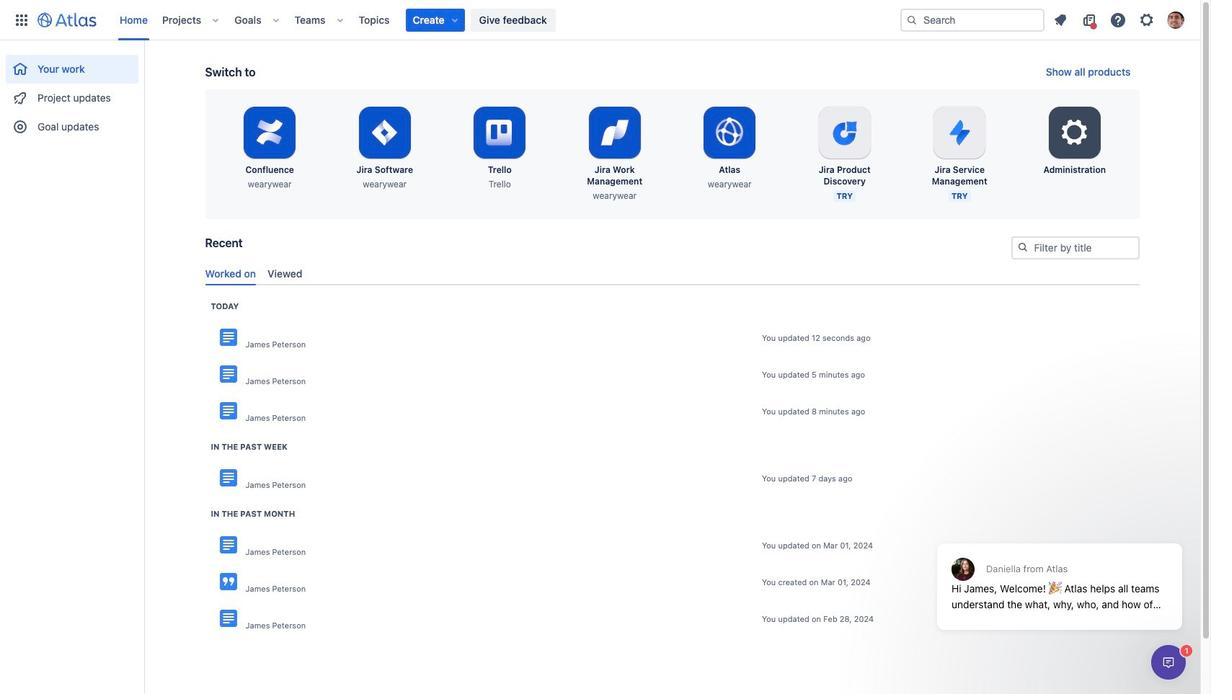 Task type: locate. For each thing, give the bounding box(es) containing it.
2 vertical spatial heading
[[211, 508, 295, 520]]

heading
[[211, 301, 239, 312], [211, 441, 288, 453], [211, 508, 295, 520]]

3 confluence image from the top
[[220, 574, 237, 591]]

1 heading from the top
[[211, 301, 239, 312]]

0 vertical spatial heading
[[211, 301, 239, 312]]

confluence image
[[220, 403, 237, 420], [220, 470, 237, 487], [220, 574, 237, 591], [220, 610, 237, 628]]

1 confluence image from the top
[[220, 329, 237, 346]]

1 vertical spatial heading
[[211, 441, 288, 453]]

group
[[6, 40, 138, 146]]

banner
[[0, 0, 1201, 40]]

Search field
[[901, 8, 1045, 31]]

0 vertical spatial confluence image
[[220, 329, 237, 346]]

confluence image
[[220, 329, 237, 346], [220, 366, 237, 383], [220, 537, 237, 554]]

settings image
[[1139, 11, 1156, 28]]

2 confluence image from the top
[[220, 470, 237, 487]]

account image
[[1168, 11, 1185, 28]]

3 heading from the top
[[211, 508, 295, 520]]

heading for 2nd confluence icon from the top
[[211, 441, 288, 453]]

2 heading from the top
[[211, 441, 288, 453]]

tab list
[[199, 262, 1146, 286]]

1 confluence image from the top
[[220, 403, 237, 420]]

2 vertical spatial confluence image
[[220, 537, 237, 554]]

3 confluence image from the top
[[220, 537, 237, 554]]

search image
[[1017, 242, 1029, 253]]

1 vertical spatial confluence image
[[220, 366, 237, 383]]

dialog
[[930, 509, 1190, 641]]

Filter by title field
[[1013, 238, 1139, 258]]

2 confluence image from the top
[[220, 366, 237, 383]]



Task type: vqa. For each thing, say whether or not it's contained in the screenshot.
"Filter by title" field
yes



Task type: describe. For each thing, give the bounding box(es) containing it.
settings image
[[1058, 115, 1093, 150]]

search image
[[907, 14, 918, 26]]

notifications image
[[1052, 11, 1070, 28]]

top element
[[9, 0, 901, 40]]

help image
[[1110, 11, 1127, 28]]

4 confluence image from the top
[[220, 610, 237, 628]]

heading for 3rd confluence image
[[211, 508, 295, 520]]

switch to... image
[[13, 11, 30, 28]]

heading for first confluence image
[[211, 301, 239, 312]]



